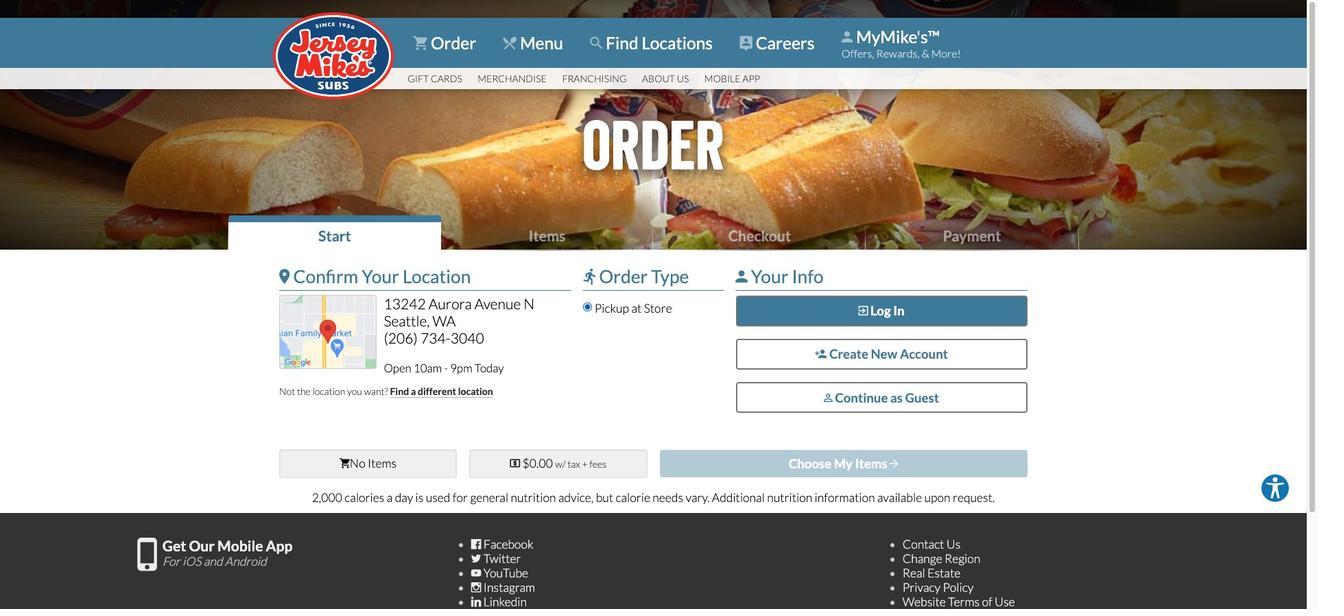 Task type: locate. For each thing, give the bounding box(es) containing it.
location
[[313, 385, 345, 397], [458, 385, 493, 397]]

request.
[[953, 490, 995, 505]]

a
[[411, 385, 416, 397], [387, 490, 393, 505]]

my
[[834, 456, 853, 472]]

1 horizontal spatial mobile
[[705, 73, 741, 84]]

1 your from the left
[[362, 265, 399, 287]]

mobile right 'about us'
[[705, 73, 741, 84]]

as
[[891, 390, 903, 405]]

order up pickup at store
[[599, 265, 648, 287]]

0 horizontal spatial your
[[362, 265, 399, 287]]

find up "franchising" link
[[606, 33, 639, 53]]

1 vertical spatial mobile
[[218, 537, 263, 554]]

-
[[444, 361, 448, 376]]

1 horizontal spatial find
[[606, 33, 639, 53]]

instagram link
[[471, 580, 535, 595]]

0 vertical spatial a
[[411, 385, 416, 397]]

franchising
[[562, 73, 627, 84]]

order type
[[596, 265, 689, 287]]

seattle,
[[384, 312, 430, 330]]

of
[[982, 595, 993, 609]]

you
[[347, 385, 362, 397]]

&
[[922, 46, 930, 60]]

privacy policy link
[[903, 580, 974, 595]]

avenue
[[475, 295, 521, 312]]

0 vertical spatial us
[[677, 73, 689, 84]]

1 vertical spatial find
[[390, 385, 409, 397]]

0 horizontal spatial us
[[677, 73, 689, 84]]

order
[[428, 33, 476, 53], [583, 105, 725, 187], [599, 265, 648, 287]]

menu
[[517, 33, 563, 53]]

nutrition down $0.00
[[511, 490, 556, 505]]

find down open
[[390, 385, 409, 397]]

banner containing mymike's™
[[0, 12, 1307, 100]]

location down today
[[458, 385, 493, 397]]

2 your from the left
[[751, 265, 789, 287]]

0 horizontal spatial mobile
[[218, 537, 263, 554]]

linkedin link
[[471, 595, 527, 609]]

us for about
[[677, 73, 689, 84]]

tab list containing start
[[229, 215, 1079, 251]]

1 vertical spatial a
[[387, 490, 393, 505]]

banner
[[0, 12, 1307, 100]]

13242
[[384, 295, 426, 312]]

estate
[[928, 566, 961, 580]]

app right and
[[266, 537, 293, 554]]

checkout button
[[654, 215, 866, 251]]

us inside contact us change region real estate privacy policy website terms of use
[[947, 537, 961, 552]]

confirm your location heading
[[279, 262, 572, 291]]

a left the different
[[411, 385, 416, 397]]

order down about
[[583, 105, 725, 187]]

1 horizontal spatial nutrition
[[767, 490, 813, 505]]

1 horizontal spatial your
[[751, 265, 789, 287]]

1 location from the left
[[313, 385, 345, 397]]

additional
[[712, 490, 765, 505]]

1 vertical spatial us
[[947, 537, 961, 552]]

location
[[403, 265, 471, 287]]

for
[[162, 554, 180, 569]]

2,000
[[312, 490, 342, 505]]

franchising link
[[555, 68, 635, 89]]

tab
[[229, 215, 1079, 251]]

twitter link
[[471, 552, 521, 566]]

android
[[225, 554, 267, 569]]

your up the 13242
[[362, 265, 399, 287]]

0 horizontal spatial find
[[390, 385, 409, 397]]

log in link
[[736, 296, 1028, 326]]

confirm
[[293, 265, 358, 287]]

1 horizontal spatial location
[[458, 385, 493, 397]]

pickup at store
[[593, 301, 672, 316]]

your inside confirm your location heading
[[362, 265, 399, 287]]

w/
[[555, 458, 566, 470]]

order inside heading
[[599, 265, 648, 287]]

location right the
[[313, 385, 345, 397]]

10am
[[414, 361, 442, 376]]

different
[[418, 385, 456, 397]]

your left info
[[751, 265, 789, 287]]

nutrition down choose
[[767, 490, 813, 505]]

mymike's™
[[856, 27, 940, 46]]

use
[[995, 595, 1015, 609]]

Pickup at Store radio
[[584, 303, 593, 312]]

app down careers link on the right of the page
[[743, 73, 760, 84]]

available
[[878, 490, 922, 505]]

mobile right our
[[218, 537, 263, 554]]

about
[[642, 73, 675, 84]]

0 vertical spatial order
[[428, 33, 476, 53]]

nutrition
[[511, 490, 556, 505], [767, 490, 813, 505]]

us right about
[[677, 73, 689, 84]]

1 horizontal spatial us
[[947, 537, 961, 552]]

in
[[894, 303, 905, 319]]

2 nutrition from the left
[[767, 490, 813, 505]]

tax
[[568, 458, 580, 470]]

0 horizontal spatial nutrition
[[511, 490, 556, 505]]

confirm your location
[[290, 265, 471, 287]]

app
[[743, 73, 760, 84], [266, 537, 293, 554]]

careers
[[753, 33, 815, 53]]

and
[[204, 554, 223, 569]]

your
[[362, 265, 399, 287], [751, 265, 789, 287]]

(206)
[[384, 330, 418, 347]]

us right the contact
[[947, 537, 961, 552]]

not
[[279, 385, 295, 397]]

mobile
[[705, 73, 741, 84], [218, 537, 263, 554]]

new
[[871, 347, 898, 362]]

1 vertical spatial app
[[266, 537, 293, 554]]

1 horizontal spatial items
[[529, 227, 566, 245]]

calories
[[345, 490, 385, 505]]

contact us link
[[903, 537, 961, 552]]

tab list
[[229, 215, 1079, 251]]

tab containing start
[[229, 215, 1079, 251]]

0 horizontal spatial location
[[313, 385, 345, 397]]

0 vertical spatial find
[[606, 33, 639, 53]]

facebook link
[[471, 537, 534, 552]]

for
[[453, 490, 468, 505]]

mobile inside get our mobile app for ios and android
[[218, 537, 263, 554]]

0 horizontal spatial app
[[266, 537, 293, 554]]

website terms of use link
[[903, 595, 1015, 609]]

your info heading
[[736, 262, 1028, 291]]

account
[[900, 347, 948, 362]]

terms
[[948, 595, 980, 609]]

twitter
[[484, 552, 521, 566]]

0 vertical spatial mobile
[[705, 73, 741, 84]]

us for contact
[[947, 537, 961, 552]]

not the location you want? find a different location
[[279, 385, 493, 397]]

1 horizontal spatial app
[[743, 73, 760, 84]]

continue as guest button
[[736, 383, 1028, 413]]

2 vertical spatial order
[[599, 265, 648, 287]]

items
[[529, 227, 566, 245], [368, 456, 397, 471], [856, 456, 888, 472]]

create
[[830, 347, 869, 362]]

items button
[[441, 215, 654, 251]]

us
[[677, 73, 689, 84], [947, 537, 961, 552]]

start button
[[229, 215, 441, 251]]

order link
[[400, 25, 490, 61]]

about us
[[642, 73, 689, 84]]

a left day at the bottom left of the page
[[387, 490, 393, 505]]

change
[[903, 552, 943, 566]]

needs
[[653, 490, 684, 505]]

order up cards
[[428, 33, 476, 53]]

2,000 calories a day is used for general nutrition advice, but calorie needs vary. additional nutrition information available upon request.
[[312, 490, 995, 505]]

wa
[[433, 312, 456, 330]]

order for order link at the left
[[428, 33, 476, 53]]

is
[[416, 490, 424, 505]]



Task type: vqa. For each thing, say whether or not it's contained in the screenshot.
the bottom Chips
no



Task type: describe. For each thing, give the bounding box(es) containing it.
734-
[[421, 330, 451, 347]]

create new account
[[827, 347, 948, 362]]

upon
[[925, 490, 951, 505]]

items inside "tab"
[[529, 227, 566, 245]]

youtube
[[484, 566, 528, 580]]

merchandise link
[[470, 68, 555, 89]]

want?
[[364, 385, 388, 397]]

but
[[596, 490, 614, 505]]

+
[[582, 458, 588, 470]]

0 horizontal spatial a
[[387, 490, 393, 505]]

menu link
[[490, 25, 577, 61]]

app inside get our mobile app for ios and android
[[266, 537, 293, 554]]

more!
[[932, 46, 961, 60]]

change region link
[[903, 552, 981, 566]]

at
[[632, 301, 642, 316]]

$0.00 w/ tax + fees
[[523, 456, 607, 471]]

0 vertical spatial app
[[743, 73, 760, 84]]

used
[[426, 490, 451, 505]]

find a different location link
[[390, 385, 493, 398]]

0 horizontal spatial items
[[368, 456, 397, 471]]

choose
[[789, 456, 832, 472]]

offers,
[[842, 46, 875, 60]]

guest
[[906, 390, 939, 405]]

choose my items button
[[660, 450, 1028, 478]]

information
[[815, 490, 875, 505]]

gift cards link
[[400, 68, 470, 89]]

order for type
[[599, 265, 648, 287]]

2 location from the left
[[458, 385, 493, 397]]

the
[[297, 385, 311, 397]]

1 horizontal spatial a
[[411, 385, 416, 397]]

log in
[[868, 303, 905, 319]]

store
[[644, 301, 672, 316]]

open 10am - 9pm today
[[384, 361, 504, 376]]

create new account button
[[736, 339, 1028, 370]]

privacy
[[903, 580, 941, 595]]

no
[[350, 456, 366, 471]]

contact
[[903, 537, 945, 552]]

aurora
[[429, 295, 472, 312]]

1 vertical spatial order
[[583, 105, 725, 187]]

payment button
[[866, 215, 1079, 251]]

1 nutrition from the left
[[511, 490, 556, 505]]

get
[[162, 537, 186, 554]]

fees
[[590, 458, 607, 470]]

info
[[792, 265, 824, 287]]

mymike's™ offers, rewards, & more!
[[842, 27, 961, 60]]

$0.00
[[523, 456, 553, 471]]

locations
[[642, 33, 713, 53]]

vary.
[[686, 490, 710, 505]]

get our mobile app footer
[[0, 513, 1307, 609]]

general
[[470, 490, 509, 505]]

merchandise
[[478, 73, 547, 84]]

payment
[[943, 227, 1002, 245]]

2 horizontal spatial items
[[856, 456, 888, 472]]

jersey mike's homepage image
[[273, 12, 394, 100]]

choose my items
[[789, 456, 888, 472]]

instagram
[[484, 580, 535, 595]]

policy
[[943, 580, 974, 595]]

pickup
[[595, 301, 629, 316]]

open
[[384, 361, 412, 376]]

real
[[903, 566, 926, 580]]

log
[[871, 303, 891, 319]]

contact us change region real estate privacy policy website terms of use
[[903, 537, 1015, 609]]

find locations
[[603, 33, 713, 53]]

no items
[[350, 456, 397, 471]]

start
[[318, 227, 351, 245]]

checkout
[[729, 227, 791, 245]]

real estate link
[[903, 566, 961, 580]]

9pm
[[450, 361, 473, 376]]

ios
[[183, 554, 201, 569]]

calorie
[[616, 490, 651, 505]]

your inside your info heading
[[751, 265, 789, 287]]

today
[[475, 361, 504, 376]]

gift cards
[[408, 73, 462, 84]]

type
[[651, 265, 689, 287]]

youtube link
[[471, 566, 528, 580]]

order type heading
[[584, 262, 724, 291]]

linkedin
[[484, 595, 527, 609]]

about us link
[[635, 68, 697, 89]]



